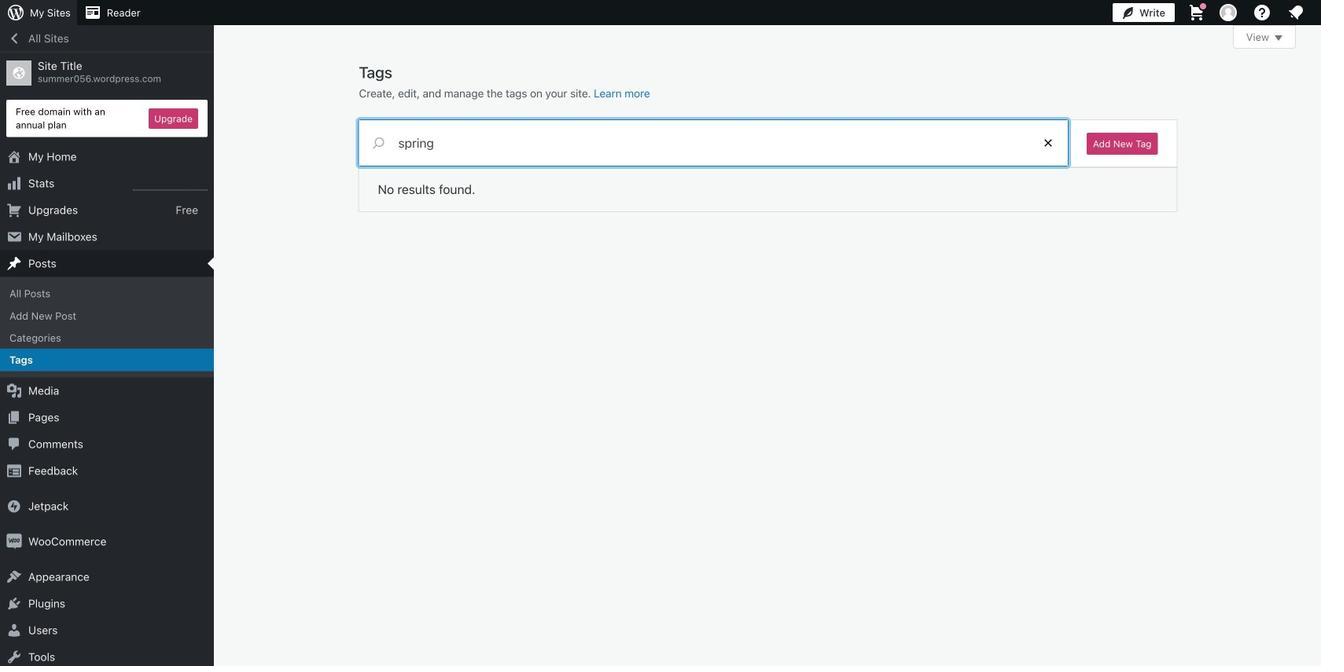 Task type: locate. For each thing, give the bounding box(es) containing it.
main content
[[359, 25, 1296, 212]]

None search field
[[359, 120, 1068, 166]]

help image
[[1253, 3, 1272, 22]]

2 list item from the top
[[1314, 154, 1321, 228]]

list item
[[1314, 80, 1321, 154], [1314, 154, 1321, 228], [1314, 228, 1321, 286]]

1 vertical spatial img image
[[6, 534, 22, 550]]

1 img image from the top
[[6, 499, 22, 515]]

my shopping cart image
[[1187, 3, 1206, 22]]

closed image
[[1275, 35, 1283, 41]]

img image
[[6, 499, 22, 515], [6, 534, 22, 550]]

0 vertical spatial img image
[[6, 499, 22, 515]]

Search search field
[[398, 120, 1028, 166]]

2 img image from the top
[[6, 534, 22, 550]]

1 list item from the top
[[1314, 80, 1321, 154]]

close search image
[[1028, 134, 1068, 153]]



Task type: vqa. For each thing, say whether or not it's contained in the screenshot.
the Search search field
yes



Task type: describe. For each thing, give the bounding box(es) containing it.
3 list item from the top
[[1314, 228, 1321, 286]]

my profile image
[[1220, 4, 1237, 21]]

highest hourly views 0 image
[[133, 181, 208, 191]]

manage your notifications image
[[1286, 3, 1305, 22]]



